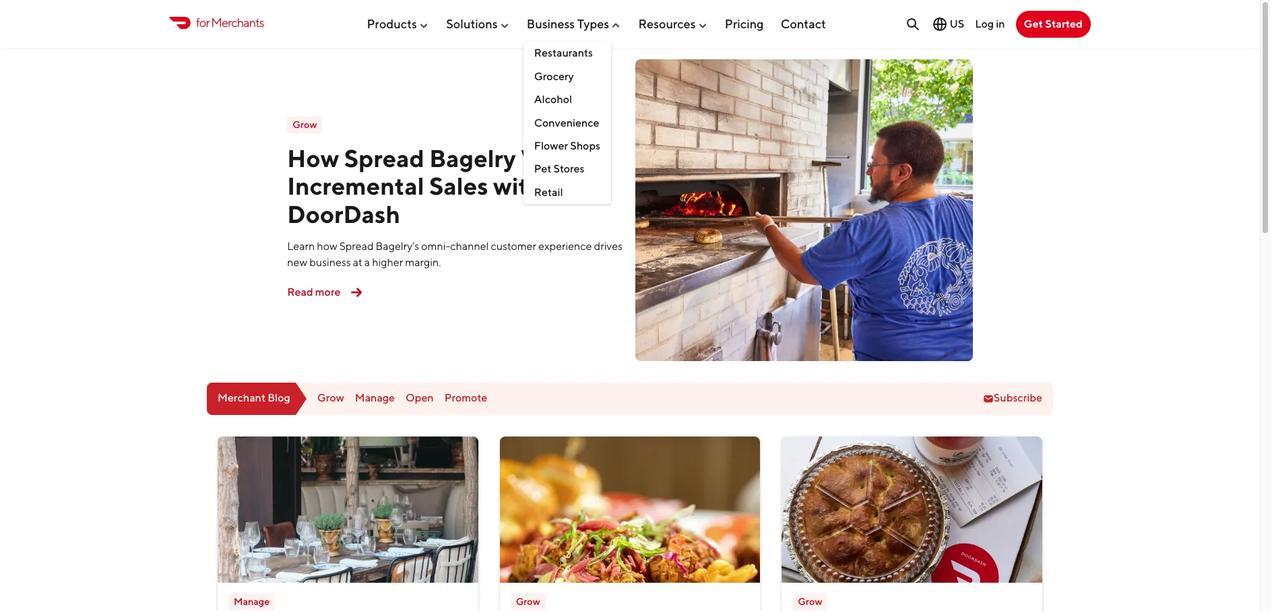 Task type: vqa. For each thing, say whether or not it's contained in the screenshot.
original within the This Original Report From Doordash Unpacks The Latest Alcohol Delivery, Pickup, And Online Ordering Trends, With Actionable Insights For Restaurants And Alcohol Retailers.
no



Task type: locate. For each thing, give the bounding box(es) containing it.
business types
[[527, 17, 609, 31]]

open
[[406, 392, 434, 405]]

0 vertical spatial spread
[[344, 144, 424, 172]]

grow button
[[500, 436, 760, 611], [782, 436, 1042, 611]]

for merchants link
[[169, 14, 264, 32]]

manage link inside button
[[228, 594, 275, 610]]

manage button
[[218, 436, 478, 611]]

blog
[[268, 392, 290, 405]]

for merchants
[[196, 16, 264, 30]]

0 vertical spatial manage
[[355, 392, 395, 405]]

grow
[[293, 119, 317, 130], [317, 392, 344, 405], [516, 596, 540, 607], [798, 596, 822, 607]]

1 horizontal spatial manage
[[355, 392, 395, 405]]

log in link
[[975, 17, 1005, 30]]

restaurants
[[534, 47, 593, 60]]

flower shops link
[[523, 135, 611, 158]]

how spread bagelry wins incremental sales with doordash link
[[287, 144, 579, 228]]

manage link
[[355, 392, 395, 405], [228, 594, 275, 610]]

resources 1208x1080 preparing for winter v01.01 image
[[218, 436, 478, 583]]

1 vertical spatial manage
[[234, 596, 270, 607]]

subscribe
[[994, 392, 1042, 405]]

solutions
[[446, 17, 498, 31]]

resources
[[638, 17, 696, 31]]

business
[[527, 17, 575, 31]]

wins
[[521, 144, 579, 172]]

pet stores link
[[523, 158, 611, 181]]

channel
[[450, 240, 489, 253]]

1 horizontal spatial grow button
[[782, 436, 1042, 611]]

0 horizontal spatial manage
[[234, 596, 270, 607]]

merchants
[[211, 16, 264, 30]]

spread
[[344, 144, 424, 172], [339, 240, 374, 253]]

1 vertical spatial spread
[[339, 240, 374, 253]]

business
[[309, 256, 351, 269]]

for
[[196, 16, 209, 30]]

learn
[[287, 240, 315, 253]]

pricing
[[725, 17, 764, 31]]

manage for the top manage link
[[355, 392, 395, 405]]

2 grow button from the left
[[782, 436, 1042, 611]]

grocery
[[534, 70, 574, 83]]

omni-
[[421, 240, 450, 253]]

manage inside button
[[234, 596, 270, 607]]

log
[[975, 17, 994, 30]]

1 vertical spatial manage link
[[228, 594, 275, 610]]

in
[[996, 17, 1005, 30]]

0 horizontal spatial manage link
[[228, 594, 275, 610]]

flower
[[534, 139, 568, 152]]

bagelry
[[429, 144, 516, 172]]

read more
[[287, 286, 341, 298]]

arrow right image
[[346, 282, 368, 303]]

contact
[[781, 17, 826, 31]]

alcohol link
[[523, 88, 611, 112]]

grow link
[[287, 117, 322, 133], [317, 392, 344, 405], [511, 594, 546, 610], [793, 594, 828, 610]]

log in
[[975, 17, 1005, 30]]

retail
[[534, 186, 563, 199]]

products link
[[367, 11, 429, 36]]

a
[[364, 256, 370, 269]]

merchant blog
[[218, 392, 290, 405]]

at
[[353, 256, 362, 269]]

contact link
[[781, 11, 826, 36]]

promote
[[445, 392, 487, 405]]

mx roch le coq - chicken - montreal, canada image
[[500, 436, 760, 583]]

products
[[367, 17, 417, 31]]

spread inside the how spread bagelry wins incremental sales with doordash
[[344, 144, 424, 172]]

incremental
[[287, 171, 424, 200]]

restaurants link
[[523, 42, 611, 65]]

0 horizontal spatial grow button
[[500, 436, 760, 611]]

flower shops
[[534, 139, 600, 152]]

spread bagelry hero image image
[[635, 59, 973, 361]]

1 horizontal spatial manage link
[[355, 392, 395, 405]]

manage
[[355, 392, 395, 405], [234, 596, 270, 607]]

spread inside learn how spread bagelry's omni-channel customer experience drives new business at a higher margin.
[[339, 240, 374, 253]]

pet stores
[[534, 163, 585, 175]]



Task type: describe. For each thing, give the bounding box(es) containing it.
types
[[577, 17, 609, 31]]

business types link
[[527, 11, 621, 36]]

open link
[[406, 392, 434, 405]]

stores
[[554, 163, 585, 175]]

get started button
[[1016, 11, 1091, 38]]

promote link
[[445, 392, 487, 405]]

read
[[287, 286, 313, 298]]

retail link
[[523, 181, 611, 204]]

get started
[[1024, 18, 1083, 30]]

pet
[[534, 163, 551, 175]]

drives
[[594, 240, 623, 253]]

bagelry's
[[376, 240, 419, 253]]

sales
[[429, 171, 488, 200]]

higher
[[372, 256, 403, 269]]

learn how spread bagelry's omni-channel customer experience drives new business at a higher margin.
[[287, 240, 623, 269]]

resources link
[[638, 11, 708, 36]]

1 grow button from the left
[[500, 436, 760, 611]]

merchant
[[218, 392, 265, 405]]

us
[[950, 18, 964, 30]]

globe line image
[[932, 16, 948, 32]]

manage for manage link in button
[[234, 596, 270, 607]]

alcohol
[[534, 93, 572, 106]]

merchant blog link
[[207, 382, 306, 415]]

started
[[1045, 18, 1083, 30]]

email icon image
[[983, 393, 994, 404]]

0 vertical spatial manage link
[[355, 392, 395, 405]]

pricing link
[[725, 11, 764, 36]]

a pie with a bottle of wine ready to be delivered by doordash image
[[782, 436, 1042, 583]]

grocery link
[[523, 65, 611, 88]]

margin.
[[405, 256, 441, 269]]

convenience link
[[523, 112, 611, 135]]

doordash
[[287, 199, 400, 228]]

convenience
[[534, 116, 599, 129]]

experience
[[538, 240, 592, 253]]

shops
[[570, 139, 600, 152]]

with
[[493, 171, 543, 200]]

how
[[317, 240, 337, 253]]

how
[[287, 144, 339, 172]]

solutions link
[[446, 11, 510, 36]]

customer
[[491, 240, 536, 253]]

get
[[1024, 18, 1043, 30]]

how spread bagelry wins incremental sales with doordash
[[287, 144, 579, 228]]

more
[[315, 286, 341, 298]]

new
[[287, 256, 307, 269]]



